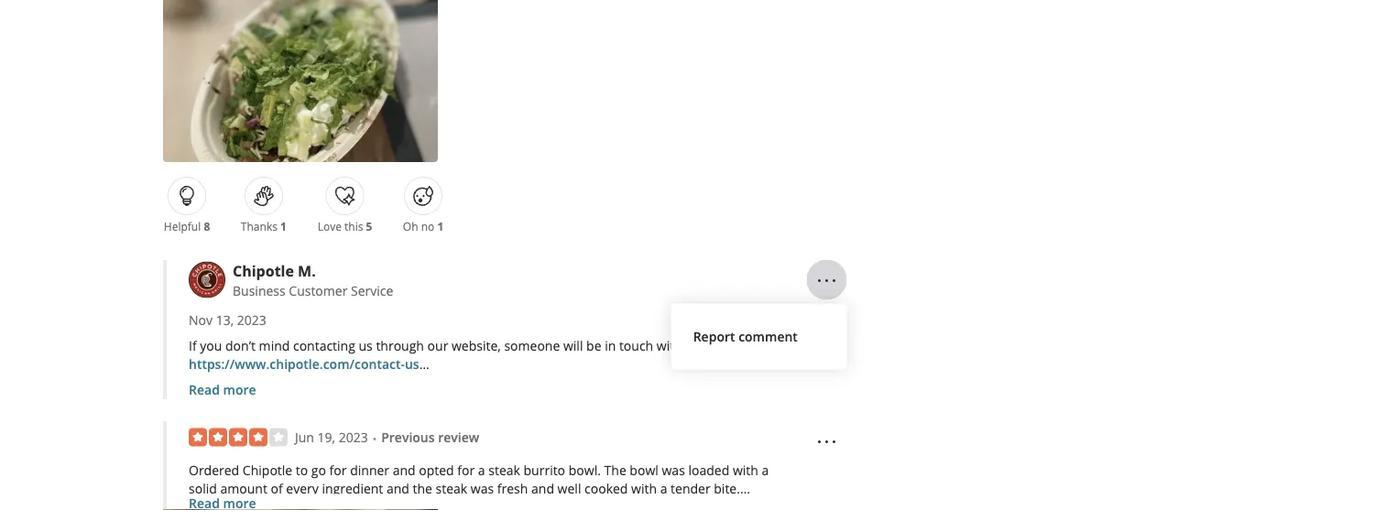 Task type: vqa. For each thing, say whether or not it's contained in the screenshot.
Success
no



Task type: locate. For each thing, give the bounding box(es) containing it.
1 vertical spatial us
[[405, 356, 419, 373]]

every
[[286, 481, 319, 498]]

though
[[463, 499, 506, 511]]

1
[[280, 219, 287, 235], [438, 219, 444, 235]]

0 horizontal spatial for
[[330, 462, 347, 480]]

https://www.chipotle.com/contact-us link
[[189, 356, 419, 373]]

1 you from the left
[[200, 338, 222, 355]]

(1 reaction) element
[[280, 219, 287, 235], [438, 219, 444, 235]]

even
[[431, 499, 460, 511]]

chipotle up 'of'
[[243, 462, 293, 480]]

1 right thanks
[[280, 219, 287, 235]]

was
[[662, 462, 685, 480], [471, 481, 494, 498], [373, 499, 396, 511], [593, 499, 616, 511]]

and
[[393, 462, 416, 480], [387, 481, 410, 498], [532, 481, 554, 498]]

min,
[[666, 499, 692, 511]]

review
[[438, 429, 480, 447]]

us down through
[[405, 356, 419, 373]]

and left opted
[[393, 462, 416, 480]]

nov 13, 2023
[[189, 312, 266, 329]]

ingredient
[[322, 481, 383, 498]]

-sheldon
[[189, 374, 242, 392]]

the up cold,
[[413, 481, 433, 498]]

2023 for nov 13, 2023
[[237, 312, 266, 329]]

you right if
[[200, 338, 222, 355]]

for
[[330, 462, 347, 480], [458, 462, 475, 480]]

steak up "fresh"
[[489, 462, 520, 480]]

0 horizontal spatial (1 reaction) element
[[280, 219, 287, 235]]

with up bite.
[[733, 462, 759, 480]]

15
[[648, 499, 663, 511]]

1 right no
[[438, 219, 444, 235]]

chipotle m. business customer service
[[233, 261, 394, 300]]

steak
[[489, 462, 520, 480], [436, 481, 468, 498]]

the down 'of'
[[279, 499, 298, 511]]

0 vertical spatial 2023
[[237, 312, 266, 329]]

the down "fresh"
[[509, 499, 529, 511]]

if
[[189, 338, 197, 355]]

the
[[413, 481, 433, 498], [279, 499, 298, 511], [509, 499, 529, 511]]

1 (1 reaction) element from the left
[[280, 219, 287, 235]]

1 horizontal spatial 2023
[[339, 429, 368, 447]]

a up 15
[[661, 481, 668, 498]]

1 horizontal spatial (1 reaction) element
[[438, 219, 444, 235]]

oh
[[403, 219, 418, 235]]

dinner
[[350, 462, 390, 480]]

1 vertical spatial steak
[[436, 481, 468, 498]]

0 vertical spatial steak
[[489, 462, 520, 480]]

ordered
[[189, 462, 239, 480]]

meal
[[340, 499, 370, 511]]

4 star rating image
[[189, 429, 288, 447]]

to
[[296, 462, 308, 480]]

nov
[[189, 312, 213, 329]]

menu image
[[816, 432, 838, 454]]

a right loaded
[[762, 462, 769, 480]]

of
[[271, 481, 283, 498]]

https://www.chipotle.com/contact-
[[189, 356, 405, 373]]

you
[[200, 338, 222, 355], [686, 338, 708, 355]]

that
[[719, 499, 743, 511]]

0 horizontal spatial 1
[[280, 219, 287, 235]]

0 vertical spatial with
[[657, 338, 683, 355]]

chipotle inside ordered chipotle to go for dinner and opted for a steak burrito bowl. the bowl was loaded with a solid amount of every ingredient and the steak was fresh and well cooked with a tender bite. unfortunately, the entire meal was cold, even though the commute was only 15 min, but that w
[[243, 462, 293, 480]]

2023 right 13,
[[237, 312, 266, 329]]

chipotle
[[233, 261, 294, 281], [243, 462, 293, 480]]

m.
[[298, 261, 316, 281]]

with down 'bowl' at the bottom of the page
[[632, 481, 657, 498]]

was up tender
[[662, 462, 685, 480]]

1 1 from the left
[[280, 219, 287, 235]]

0 horizontal spatial steak
[[436, 481, 468, 498]]

2 you from the left
[[686, 338, 708, 355]]

website,
[[452, 338, 501, 355]]

bowl.
[[569, 462, 601, 480]]

0 horizontal spatial us
[[359, 338, 373, 355]]

photo of chipotle m. image
[[189, 262, 225, 299]]

-
[[189, 374, 193, 392]]

bowl
[[630, 462, 659, 480]]

go
[[311, 462, 326, 480]]

1 vertical spatial 2023
[[339, 429, 368, 447]]

chipotle up business
[[233, 261, 294, 281]]

you left directly:
[[686, 338, 708, 355]]

2 vertical spatial with
[[632, 481, 657, 498]]

menu image
[[816, 270, 838, 292]]

(1 reaction) element right thanks
[[280, 219, 287, 235]]

2 (1 reaction) element from the left
[[438, 219, 444, 235]]

us
[[359, 338, 373, 355], [405, 356, 419, 373]]

this
[[345, 219, 363, 235]]

for right go
[[330, 462, 347, 480]]

1 vertical spatial with
[[733, 462, 759, 480]]

2023 right 19,
[[339, 429, 368, 447]]

read more
[[189, 382, 256, 399]]

2023
[[237, 312, 266, 329], [339, 429, 368, 447]]

(1 reaction) element right no
[[438, 219, 444, 235]]

1 horizontal spatial for
[[458, 462, 475, 480]]

1 horizontal spatial steak
[[489, 462, 520, 480]]

a
[[478, 462, 485, 480], [762, 462, 769, 480], [661, 481, 668, 498]]

0 horizontal spatial you
[[200, 338, 222, 355]]

report
[[693, 329, 736, 346]]

0 vertical spatial chipotle
[[233, 261, 294, 281]]

0 horizontal spatial a
[[478, 462, 485, 480]]

2 horizontal spatial a
[[762, 462, 769, 480]]

steak up even on the bottom left of the page
[[436, 481, 468, 498]]

report comment
[[693, 329, 798, 346]]

customer
[[289, 283, 348, 300]]

solid
[[189, 481, 217, 498]]

burrito
[[524, 462, 566, 480]]

with
[[657, 338, 683, 355], [733, 462, 759, 480], [632, 481, 657, 498]]

fresh
[[497, 481, 528, 498]]

2023 for jun 19, 2023
[[339, 429, 368, 447]]

1 horizontal spatial us
[[405, 356, 419, 373]]

only
[[620, 499, 645, 511]]

13,
[[216, 312, 234, 329]]

a up though
[[478, 462, 485, 480]]

ordered chipotle to go for dinner and opted for a steak burrito bowl. the bowl was loaded with a solid amount of every ingredient and the steak was fresh and well cooked with a tender bite. unfortunately, the entire meal was cold, even though the commute was only 15 min, but that w
[[189, 462, 770, 511]]

opted
[[419, 462, 454, 480]]

1 horizontal spatial the
[[413, 481, 433, 498]]

with right touch
[[657, 338, 683, 355]]

but
[[696, 499, 716, 511]]

1 horizontal spatial you
[[686, 338, 708, 355]]

0 horizontal spatial 2023
[[237, 312, 266, 329]]

1 horizontal spatial 1
[[438, 219, 444, 235]]

1 vertical spatial chipotle
[[243, 462, 293, 480]]

us left through
[[359, 338, 373, 355]]

for right opted
[[458, 462, 475, 480]]

with inside if you don't mind contacting us through our website, someone will be in touch with you directly: https://www.chipotle.com/contact-us
[[657, 338, 683, 355]]



Task type: describe. For each thing, give the bounding box(es) containing it.
was up though
[[471, 481, 494, 498]]

and down burrito
[[532, 481, 554, 498]]

thanks
[[241, 219, 278, 235]]

amount
[[220, 481, 267, 498]]

and up cold,
[[387, 481, 410, 498]]

report comment button
[[686, 319, 833, 356]]

the
[[604, 462, 627, 480]]

8
[[204, 219, 210, 235]]

(8 reactions) element
[[204, 219, 210, 235]]

cold,
[[400, 499, 428, 511]]

oh no 1
[[403, 219, 444, 235]]

entire
[[302, 499, 337, 511]]

read
[[189, 382, 220, 399]]

someone
[[504, 338, 560, 355]]

if you don't mind contacting us through our website, someone will be in touch with you directly: https://www.chipotle.com/contact-us
[[189, 338, 759, 373]]

(1 reaction) element for thanks 1
[[280, 219, 287, 235]]

5
[[366, 219, 373, 235]]

service
[[351, 283, 394, 300]]

no
[[421, 219, 435, 235]]

be
[[587, 338, 602, 355]]

touch
[[620, 338, 654, 355]]

(5 reactions) element
[[366, 219, 373, 235]]

previous
[[381, 429, 435, 447]]

our
[[428, 338, 448, 355]]

directly:
[[711, 338, 759, 355]]

love
[[318, 219, 342, 235]]

2 for from the left
[[458, 462, 475, 480]]

sheldon
[[193, 374, 242, 392]]

well
[[558, 481, 581, 498]]

2 1 from the left
[[438, 219, 444, 235]]

through
[[376, 338, 424, 355]]

more
[[223, 382, 256, 399]]

bite.
[[714, 481, 740, 498]]

jun 19, 2023
[[295, 429, 368, 447]]

1 horizontal spatial a
[[661, 481, 668, 498]]

business
[[233, 283, 286, 300]]

contacting
[[293, 338, 355, 355]]

(1 reaction) element for oh no 1
[[438, 219, 444, 235]]

love this 5
[[318, 219, 373, 235]]

helpful
[[164, 219, 201, 235]]

don't
[[225, 338, 256, 355]]

jun
[[295, 429, 314, 447]]

commute
[[532, 499, 590, 511]]

0 vertical spatial us
[[359, 338, 373, 355]]

2 horizontal spatial the
[[509, 499, 529, 511]]

thanks 1
[[241, 219, 287, 235]]

loaded
[[689, 462, 730, 480]]

19,
[[318, 429, 335, 447]]

cooked
[[585, 481, 628, 498]]

tender
[[671, 481, 711, 498]]

comment
[[739, 329, 798, 346]]

was down cooked at the left bottom
[[593, 499, 616, 511]]

in
[[605, 338, 616, 355]]

mind
[[259, 338, 290, 355]]

unfortunately,
[[189, 499, 275, 511]]

chipotle inside chipotle m. business customer service
[[233, 261, 294, 281]]

will
[[564, 338, 583, 355]]

was left cold,
[[373, 499, 396, 511]]

0 horizontal spatial the
[[279, 499, 298, 511]]

previous review
[[381, 429, 480, 447]]

helpful 8
[[164, 219, 210, 235]]

1 for from the left
[[330, 462, 347, 480]]

read more button
[[189, 381, 256, 400]]



